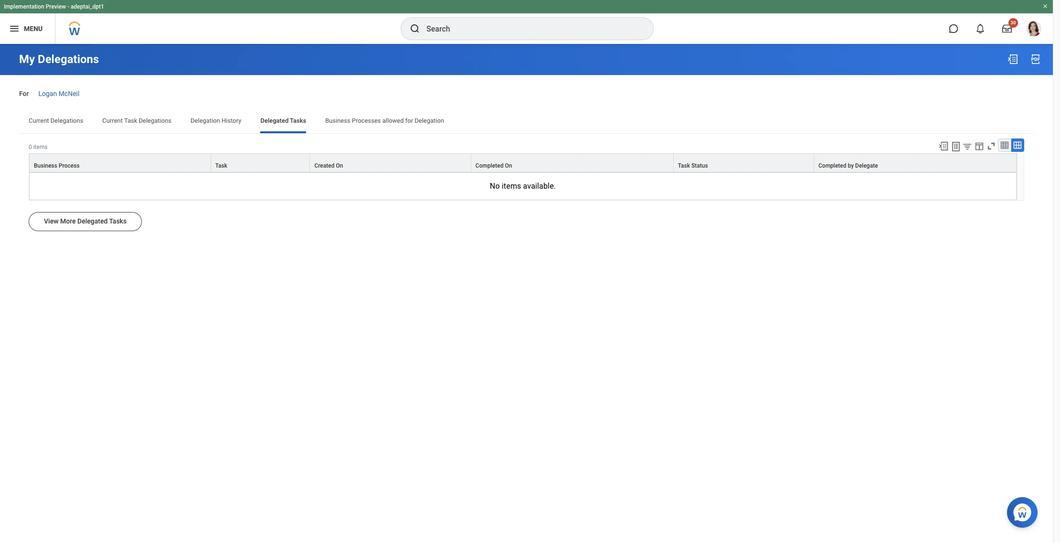Task type: describe. For each thing, give the bounding box(es) containing it.
0 horizontal spatial task
[[124, 117, 137, 124]]

menu banner
[[0, 0, 1053, 44]]

menu
[[24, 25, 43, 32]]

profile logan mcneil image
[[1026, 21, 1042, 38]]

by
[[848, 162, 854, 169]]

delegations for my delegations
[[38, 53, 99, 66]]

table image
[[1000, 140, 1010, 150]]

view more delegated tasks
[[44, 217, 127, 225]]

delegated tasks
[[261, 117, 306, 124]]

current for current task delegations
[[102, 117, 123, 124]]

Search Workday  search field
[[427, 18, 634, 39]]

delegations for current delegations
[[51, 117, 83, 124]]

business process
[[34, 162, 80, 169]]

tab list inside my delegations main content
[[19, 110, 1034, 133]]

notifications large image
[[976, 24, 985, 33]]

completed on
[[476, 162, 512, 169]]

business processes allowed for delegation
[[325, 117, 444, 124]]

allowed
[[382, 117, 404, 124]]

on for created on
[[336, 162, 343, 169]]

click to view/edit grid preferences image
[[974, 141, 985, 151]]

status
[[692, 162, 708, 169]]

implementation preview -   adeptai_dpt1
[[4, 3, 104, 10]]

no items available.
[[490, 181, 556, 190]]

logan mcneil link
[[38, 88, 79, 97]]

completed by delegate button
[[814, 154, 1016, 172]]

task for task
[[215, 162, 227, 169]]

history
[[222, 117, 241, 124]]

completed on button
[[471, 154, 673, 172]]

business for business processes allowed for delegation
[[325, 117, 350, 124]]

tasks inside tab list
[[290, 117, 306, 124]]

1 delegation from the left
[[191, 117, 220, 124]]

task status
[[678, 162, 708, 169]]

row inside my delegations main content
[[29, 153, 1017, 172]]

task button
[[211, 154, 310, 172]]

toolbar inside my delegations main content
[[934, 138, 1025, 153]]

on for completed on
[[505, 162, 512, 169]]

task for task status
[[678, 162, 690, 169]]

business for business process
[[34, 162, 57, 169]]

no
[[490, 181, 500, 190]]

my
[[19, 53, 35, 66]]

30 button
[[997, 18, 1018, 39]]

close environment banner image
[[1043, 3, 1048, 9]]

30
[[1011, 20, 1016, 25]]

mcneil
[[59, 90, 79, 97]]

0
[[29, 144, 32, 150]]

view more delegated tasks button
[[29, 212, 142, 231]]

completed by delegate
[[819, 162, 878, 169]]

current for current delegations
[[29, 117, 49, 124]]

justify image
[[9, 23, 20, 34]]

task status button
[[674, 154, 814, 172]]



Task type: locate. For each thing, give the bounding box(es) containing it.
delegations
[[38, 53, 99, 66], [51, 117, 83, 124], [139, 117, 172, 124]]

my delegations main content
[[0, 44, 1053, 265]]

export to excel image for items
[[939, 141, 949, 151]]

for
[[405, 117, 413, 124]]

1 horizontal spatial completed
[[819, 162, 847, 169]]

1 horizontal spatial business
[[325, 117, 350, 124]]

1 horizontal spatial export to excel image
[[1007, 53, 1019, 65]]

on right the created
[[336, 162, 343, 169]]

0 horizontal spatial tasks
[[109, 217, 127, 225]]

0 horizontal spatial business
[[34, 162, 57, 169]]

logan mcneil
[[38, 90, 79, 97]]

1 horizontal spatial delegation
[[415, 117, 444, 124]]

processes
[[352, 117, 381, 124]]

business
[[325, 117, 350, 124], [34, 162, 57, 169]]

view printable version (pdf) image
[[1030, 53, 1042, 65]]

current up business process 'popup button'
[[102, 117, 123, 124]]

1 current from the left
[[29, 117, 49, 124]]

preview
[[46, 3, 66, 10]]

0 horizontal spatial on
[[336, 162, 343, 169]]

0 vertical spatial tasks
[[290, 117, 306, 124]]

my delegations
[[19, 53, 99, 66]]

1 on from the left
[[336, 162, 343, 169]]

export to excel image left view printable version (pdf) icon
[[1007, 53, 1019, 65]]

0 horizontal spatial delegation
[[191, 117, 220, 124]]

task left status
[[678, 162, 690, 169]]

1 horizontal spatial task
[[215, 162, 227, 169]]

row
[[29, 153, 1017, 172]]

items for 0
[[33, 144, 48, 150]]

for
[[19, 90, 29, 97]]

toolbar
[[934, 138, 1025, 153]]

delegation right for
[[415, 117, 444, 124]]

created on
[[314, 162, 343, 169]]

fullscreen image
[[986, 141, 997, 151]]

delegated inside button
[[77, 217, 108, 225]]

on
[[336, 162, 343, 169], [505, 162, 512, 169]]

2 completed from the left
[[819, 162, 847, 169]]

tab list containing current delegations
[[19, 110, 1034, 133]]

1 completed from the left
[[476, 162, 504, 169]]

row containing business process
[[29, 153, 1017, 172]]

business process button
[[30, 154, 211, 172]]

export to worksheets image
[[950, 141, 962, 152]]

search image
[[409, 23, 421, 34]]

task inside popup button
[[678, 162, 690, 169]]

logan
[[38, 90, 57, 97]]

business left the processes
[[325, 117, 350, 124]]

delegated
[[261, 117, 289, 124], [77, 217, 108, 225]]

export to excel image for delegations
[[1007, 53, 1019, 65]]

select to filter grid data image
[[962, 141, 973, 151]]

0 horizontal spatial current
[[29, 117, 49, 124]]

current
[[29, 117, 49, 124], [102, 117, 123, 124]]

tab list
[[19, 110, 1034, 133]]

1 horizontal spatial items
[[502, 181, 521, 190]]

delegation
[[191, 117, 220, 124], [415, 117, 444, 124]]

business inside business process 'popup button'
[[34, 162, 57, 169]]

completed
[[476, 162, 504, 169], [819, 162, 847, 169]]

items right "0"
[[33, 144, 48, 150]]

available.
[[523, 181, 556, 190]]

current delegations
[[29, 117, 83, 124]]

0 horizontal spatial completed
[[476, 162, 504, 169]]

items for no
[[502, 181, 521, 190]]

1 horizontal spatial tasks
[[290, 117, 306, 124]]

created on button
[[310, 154, 471, 172]]

delegated right "more"
[[77, 217, 108, 225]]

2 horizontal spatial task
[[678, 162, 690, 169]]

0 horizontal spatial export to excel image
[[939, 141, 949, 151]]

inbox large image
[[1003, 24, 1012, 33]]

completed left by
[[819, 162, 847, 169]]

tasks inside button
[[109, 217, 127, 225]]

created
[[314, 162, 335, 169]]

tasks
[[290, 117, 306, 124], [109, 217, 127, 225]]

2 current from the left
[[102, 117, 123, 124]]

task down delegation history
[[215, 162, 227, 169]]

delegated right history
[[261, 117, 289, 124]]

menu button
[[0, 13, 55, 44]]

business inside tab list
[[325, 117, 350, 124]]

completed for completed by delegate
[[819, 162, 847, 169]]

1 horizontal spatial delegated
[[261, 117, 289, 124]]

delegation history
[[191, 117, 241, 124]]

on up no items available.
[[505, 162, 512, 169]]

more
[[60, 217, 76, 225]]

delegate
[[855, 162, 878, 169]]

0 items
[[29, 144, 48, 150]]

completed for completed on
[[476, 162, 504, 169]]

0 vertical spatial export to excel image
[[1007, 53, 1019, 65]]

0 vertical spatial delegated
[[261, 117, 289, 124]]

delegation left history
[[191, 117, 220, 124]]

task inside popup button
[[215, 162, 227, 169]]

0 horizontal spatial delegated
[[77, 217, 108, 225]]

items right no at the top
[[502, 181, 521, 190]]

1 vertical spatial export to excel image
[[939, 141, 949, 151]]

implementation
[[4, 3, 44, 10]]

1 horizontal spatial on
[[505, 162, 512, 169]]

1 vertical spatial delegated
[[77, 217, 108, 225]]

0 vertical spatial items
[[33, 144, 48, 150]]

view
[[44, 217, 59, 225]]

1 vertical spatial business
[[34, 162, 57, 169]]

2 on from the left
[[505, 162, 512, 169]]

export to excel image left export to worksheets icon
[[939, 141, 949, 151]]

items
[[33, 144, 48, 150], [502, 181, 521, 190]]

process
[[59, 162, 80, 169]]

current up 0 items
[[29, 117, 49, 124]]

task up business process 'popup button'
[[124, 117, 137, 124]]

2 delegation from the left
[[415, 117, 444, 124]]

current task delegations
[[102, 117, 172, 124]]

0 vertical spatial business
[[325, 117, 350, 124]]

expand table image
[[1013, 140, 1023, 150]]

business down 0 items
[[34, 162, 57, 169]]

adeptai_dpt1
[[71, 3, 104, 10]]

1 horizontal spatial current
[[102, 117, 123, 124]]

export to excel image
[[1007, 53, 1019, 65], [939, 141, 949, 151]]

1 vertical spatial tasks
[[109, 217, 127, 225]]

-
[[67, 3, 69, 10]]

delegated inside tab list
[[261, 117, 289, 124]]

1 vertical spatial items
[[502, 181, 521, 190]]

0 horizontal spatial items
[[33, 144, 48, 150]]

task
[[124, 117, 137, 124], [215, 162, 227, 169], [678, 162, 690, 169]]

completed up no at the top
[[476, 162, 504, 169]]



Task type: vqa. For each thing, say whether or not it's contained in the screenshot.
chevron down small icon corresponding to view team icon in the top left of the page
no



